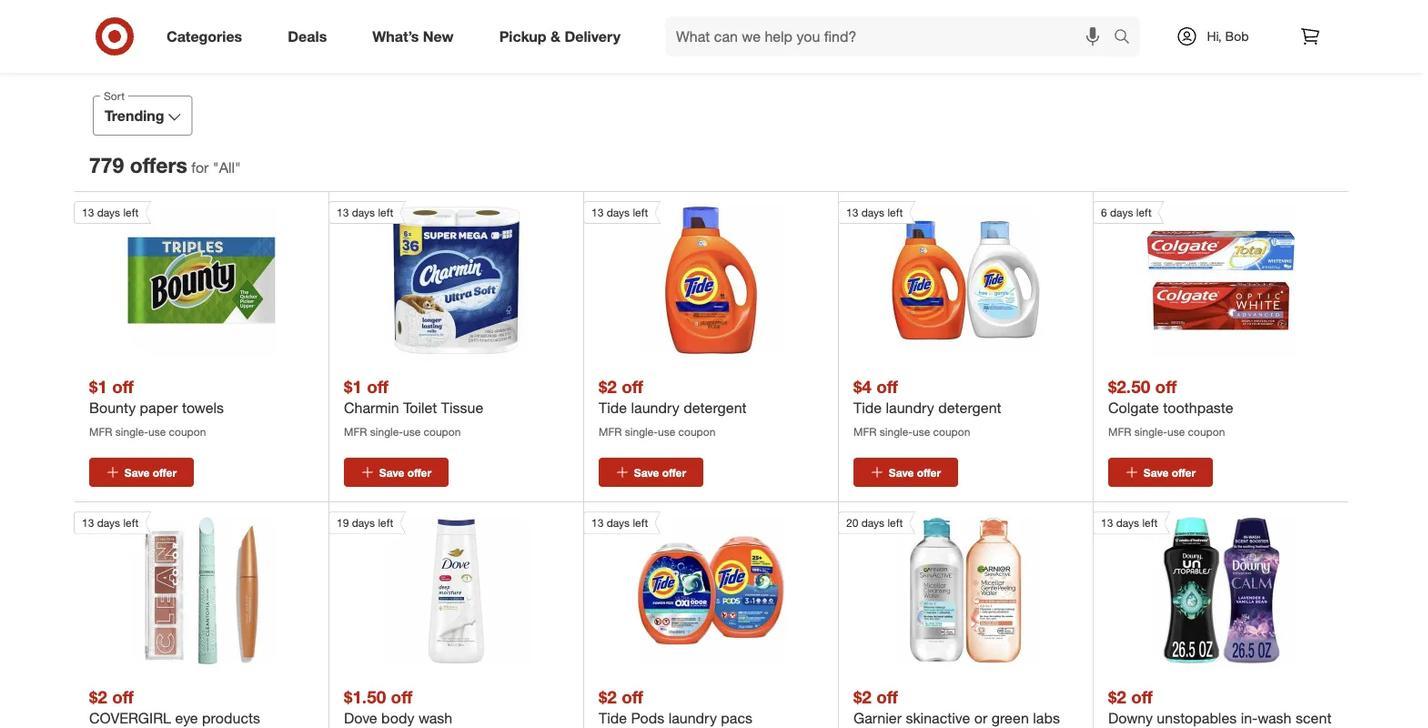 Task type: locate. For each thing, give the bounding box(es) containing it.
2 mfr from the left
[[344, 425, 367, 439]]

off inside '$2 off tide laundry detergent mfr single-use coupon'
[[622, 376, 643, 397]]

off
[[112, 376, 134, 397], [367, 376, 389, 397], [622, 376, 643, 397], [877, 376, 898, 397], [1156, 376, 1177, 397], [112, 686, 134, 707], [391, 686, 413, 707], [622, 686, 643, 707], [877, 686, 898, 707], [1132, 686, 1153, 707]]

save offer button for $4 off tide laundry detergent mfr single-use coupon
[[854, 458, 958, 487]]

off inside $1 off charmin toilet tissue mfr single-use coupon
[[367, 376, 389, 397]]

entertainment
[[776, 36, 869, 54]]

$1 inside $1 off charmin toilet tissue mfr single-use coupon
[[344, 376, 362, 397]]

single- inside '$2 off tide laundry detergent mfr single-use coupon'
[[625, 425, 658, 439]]

2 horizontal spatial &
[[939, 15, 948, 33]]

4 coupon from the left
[[934, 425, 971, 439]]

off inside $1 off bounty paper towels mfr single-use coupon
[[112, 376, 134, 397]]

& inside tech & entertainment
[[832, 15, 841, 33]]

save for $1 off bounty paper towels mfr single-use coupon
[[125, 466, 150, 479]]

mfr for $1 off bounty paper towels mfr single-use coupon
[[89, 425, 112, 439]]

use inside $1 off bounty paper towels mfr single-use coupon
[[148, 425, 166, 439]]

coupon inside '$2 off tide laundry detergent mfr single-use coupon'
[[679, 425, 716, 439]]

$2 for $2 off garnier skinactive or green labs product
[[854, 686, 872, 707]]

skinactive
[[906, 709, 971, 727]]

3 single- from the left
[[625, 425, 658, 439]]

coupon for $1 off charmin toilet tissue mfr single-use coupon
[[424, 425, 461, 439]]

off for $2 off garnier skinactive or green labs product
[[877, 686, 898, 707]]

offer down $2.50 off colgate toothpaste mfr single-use coupon
[[1172, 466, 1196, 479]]

2 wash from the left
[[1258, 709, 1292, 727]]

tech & entertainment button
[[776, 0, 869, 56]]

3 mfr from the left
[[599, 425, 622, 439]]

save offer button down $1 off bounty paper towels mfr single-use coupon
[[89, 458, 194, 487]]

single- inside $2.50 off colgate toothpaste mfr single-use coupon
[[1135, 425, 1168, 439]]

save offer for $4 off tide laundry detergent mfr single-use coupon
[[889, 466, 941, 479]]

coupon for $4 off tide laundry detergent mfr single-use coupon
[[934, 425, 971, 439]]

0 horizontal spatial $1
[[89, 376, 107, 397]]

what's new
[[373, 27, 454, 45]]

5 save from the left
[[1144, 466, 1169, 479]]

laundry inside '$2 off tide laundry detergent mfr single-use coupon'
[[631, 399, 680, 416]]

4 mfr from the left
[[854, 425, 877, 439]]

single- inside $4 off tide laundry detergent mfr single-use coupon
[[880, 425, 913, 439]]

wash
[[419, 709, 453, 727], [1258, 709, 1292, 727]]

$2 off covergirl eye products
[[89, 686, 260, 727]]

$2 for $2 off covergirl eye products
[[89, 686, 107, 707]]

save offer down '$2 off tide laundry detergent mfr single-use coupon'
[[634, 466, 686, 479]]

save offer button down '$2 off tide laundry detergent mfr single-use coupon'
[[599, 458, 704, 487]]

detergent
[[684, 399, 747, 416], [939, 399, 1002, 416]]

& right tech
[[832, 15, 841, 33]]

$2 inside '$2 off tide laundry detergent mfr single-use coupon'
[[599, 376, 617, 397]]

& right pickup
[[551, 27, 561, 45]]

5 save offer button from the left
[[1109, 458, 1213, 487]]

off for $1.50 off dove body wash
[[391, 686, 413, 707]]

0 horizontal spatial "
[[213, 159, 219, 176]]

save offer up 19 days left
[[379, 466, 432, 479]]

laundry
[[631, 399, 680, 416], [886, 399, 935, 416], [669, 709, 717, 727]]

$1 up bounty
[[89, 376, 107, 397]]

4 save offer button from the left
[[854, 458, 958, 487]]

single- for $2 off tide laundry detergent mfr single-use coupon
[[625, 425, 658, 439]]

save offer button down $2.50 off colgate toothpaste mfr single-use coupon
[[1109, 458, 1213, 487]]

offer down $4 off tide laundry detergent mfr single-use coupon
[[917, 466, 941, 479]]

household
[[569, 15, 640, 33]]

offer for $1 off charmin toilet tissue mfr single-use coupon
[[407, 466, 432, 479]]

5 single- from the left
[[1135, 425, 1168, 439]]

green
[[992, 709, 1029, 727]]

off inside $2 off downy unstopables in-wash scent beads
[[1132, 686, 1153, 707]]

laundry for $2 off
[[631, 399, 680, 416]]

detergent inside '$2 off tide laundry detergent mfr single-use coupon'
[[684, 399, 747, 416]]

offer
[[130, 152, 176, 178], [153, 466, 177, 479], [407, 466, 432, 479], [662, 466, 686, 479], [917, 466, 941, 479], [1172, 466, 1196, 479]]

mfr inside $2.50 off colgate toothpaste mfr single-use coupon
[[1109, 425, 1132, 439]]

5 use from the left
[[1168, 425, 1185, 439]]

4 use from the left
[[913, 425, 930, 439]]

4 save offer from the left
[[889, 466, 941, 479]]

tide inside $4 off tide laundry detergent mfr single-use coupon
[[854, 399, 882, 416]]

1 horizontal spatial &
[[832, 15, 841, 33]]

save offer button
[[89, 458, 194, 487], [344, 458, 449, 487], [599, 458, 704, 487], [854, 458, 958, 487], [1109, 458, 1213, 487]]

3 save offer button from the left
[[599, 458, 704, 487]]

13 days left
[[82, 206, 139, 219], [337, 206, 394, 219], [592, 206, 648, 219], [847, 206, 903, 219], [82, 516, 139, 530], [592, 516, 648, 530], [1101, 516, 1158, 530]]

$1 for charmin toilet tissue
[[344, 376, 362, 397]]

deals link
[[272, 16, 350, 56]]

&
[[832, 15, 841, 33], [939, 15, 948, 33], [551, 27, 561, 45]]

mfr inside '$2 off tide laundry detergent mfr single-use coupon'
[[599, 425, 622, 439]]

save
[[125, 466, 150, 479], [379, 466, 404, 479], [634, 466, 659, 479], [889, 466, 914, 479], [1144, 466, 1169, 479]]

coupon for $1 off bounty paper towels mfr single-use coupon
[[169, 425, 206, 439]]

off for $1 off charmin toilet tissue mfr single-use coupon
[[367, 376, 389, 397]]

$2 inside $2 off tide pods laundry pacs
[[599, 686, 617, 707]]

"
[[213, 159, 219, 176], [235, 159, 241, 176]]

use inside '$2 off tide laundry detergent mfr single-use coupon'
[[658, 425, 676, 439]]

use
[[148, 425, 166, 439], [403, 425, 421, 439], [658, 425, 676, 439], [913, 425, 930, 439], [1168, 425, 1185, 439]]

1 use from the left
[[148, 425, 166, 439]]

2 save offer button from the left
[[344, 458, 449, 487]]

2 save from the left
[[379, 466, 404, 479]]

unstopables
[[1157, 709, 1237, 727]]

eye
[[175, 709, 198, 727]]

laundry inside $4 off tide laundry detergent mfr single-use coupon
[[886, 399, 935, 416]]

use for $1 off bounty paper towels mfr single-use coupon
[[148, 425, 166, 439]]

off for $2 off tide pods laundry pacs
[[622, 686, 643, 707]]

779 offer s for " all "
[[89, 152, 241, 178]]

pets button
[[669, 0, 755, 56]]

save up 20 days left
[[889, 466, 914, 479]]

1 horizontal spatial wash
[[1258, 709, 1292, 727]]

save offer down $2.50 off colgate toothpaste mfr single-use coupon
[[1144, 466, 1196, 479]]

0 horizontal spatial wash
[[419, 709, 453, 727]]

$2 inside $2 off covergirl eye products
[[89, 686, 107, 707]]

save up 19 days left
[[379, 466, 404, 479]]

20 days left
[[847, 516, 903, 530]]

20
[[847, 516, 859, 530]]

2 use from the left
[[403, 425, 421, 439]]

$2 off tide laundry detergent mfr single-use coupon
[[599, 376, 747, 439]]

off inside $2.50 off colgate toothpaste mfr single-use coupon
[[1156, 376, 1177, 397]]

save offer up 20 days left
[[889, 466, 941, 479]]

tide
[[599, 399, 627, 416], [854, 399, 882, 416], [599, 709, 627, 727]]

supplies
[[576, 36, 633, 54]]

hi,
[[1207, 28, 1222, 44]]

mfr inside $1 off charmin toilet tissue mfr single-use coupon
[[344, 425, 367, 439]]

$1 up charmin
[[344, 376, 362, 397]]

2 save offer from the left
[[379, 466, 432, 479]]

1 coupon from the left
[[169, 425, 206, 439]]

labs
[[1033, 709, 1060, 727]]

6 days left
[[1101, 206, 1152, 219]]

deals
[[288, 27, 327, 45]]

3 save offer from the left
[[634, 466, 686, 479]]

toys & sports button
[[884, 0, 969, 56]]

save offer for $2 off tide laundry detergent mfr single-use coupon
[[634, 466, 686, 479]]

use inside $4 off tide laundry detergent mfr single-use coupon
[[913, 425, 930, 439]]

save offer for $1 off charmin toilet tissue mfr single-use coupon
[[379, 466, 432, 479]]

1 detergent from the left
[[684, 399, 747, 416]]

save offer down paper
[[125, 466, 177, 479]]

save for $1 off charmin toilet tissue mfr single-use coupon
[[379, 466, 404, 479]]

off inside $2 off garnier skinactive or green labs product
[[877, 686, 898, 707]]

off inside $2 off tide pods laundry pacs
[[622, 686, 643, 707]]

colgate
[[1109, 399, 1159, 416]]

pickup & delivery link
[[484, 16, 644, 56]]

days
[[97, 206, 120, 219], [352, 206, 375, 219], [607, 206, 630, 219], [862, 206, 885, 219], [1110, 206, 1134, 219], [97, 516, 120, 530], [352, 516, 375, 530], [607, 516, 630, 530], [862, 516, 885, 530], [1117, 516, 1140, 530]]

& for tech
[[832, 15, 841, 33]]

1 $1 from the left
[[89, 376, 107, 397]]

categories
[[167, 27, 242, 45]]

pets
[[697, 15, 726, 33]]

$1 off charmin toilet tissue mfr single-use coupon
[[344, 376, 484, 439]]

mfr inside $1 off bounty paper towels mfr single-use coupon
[[89, 425, 112, 439]]

$1.50 off dove body wash
[[344, 686, 453, 727]]

household supplies button
[[562, 0, 647, 56]]

coupon for $2 off tide laundry detergent mfr single-use coupon
[[679, 425, 716, 439]]

single- inside $1 off charmin toilet tissue mfr single-use coupon
[[370, 425, 403, 439]]

1 save offer from the left
[[125, 466, 177, 479]]

mfr for $4 off tide laundry detergent mfr single-use coupon
[[854, 425, 877, 439]]

offer down paper
[[153, 466, 177, 479]]

tide for $4 off
[[854, 399, 882, 416]]

1 save offer button from the left
[[89, 458, 194, 487]]

save for $2 off tide laundry detergent mfr single-use coupon
[[634, 466, 659, 479]]

coupon
[[169, 425, 206, 439], [424, 425, 461, 439], [679, 425, 716, 439], [934, 425, 971, 439], [1188, 425, 1226, 439]]

$2 inside $2 off garnier skinactive or green labs product
[[854, 686, 872, 707]]

0 horizontal spatial detergent
[[684, 399, 747, 416]]

2 detergent from the left
[[939, 399, 1002, 416]]

What can we help you find? suggestions appear below search field
[[665, 16, 1119, 56]]

3 save from the left
[[634, 466, 659, 479]]

pods
[[631, 709, 665, 727]]

use for $2 off tide laundry detergent mfr single-use coupon
[[658, 425, 676, 439]]

offer down '$2 off tide laundry detergent mfr single-use coupon'
[[662, 466, 686, 479]]

trending
[[105, 107, 164, 124]]

4 single- from the left
[[880, 425, 913, 439]]

detergent inside $4 off tide laundry detergent mfr single-use coupon
[[939, 399, 1002, 416]]

save down $2.50 off colgate toothpaste mfr single-use coupon
[[1144, 466, 1169, 479]]

off inside $1.50 off dove body wash
[[391, 686, 413, 707]]

$1
[[89, 376, 107, 397], [344, 376, 362, 397]]

1 save from the left
[[125, 466, 150, 479]]

5 save offer from the left
[[1144, 466, 1196, 479]]

coupon inside $4 off tide laundry detergent mfr single-use coupon
[[934, 425, 971, 439]]

off for $4 off tide laundry detergent mfr single-use coupon
[[877, 376, 898, 397]]

use inside $1 off charmin toilet tissue mfr single-use coupon
[[403, 425, 421, 439]]

save offer button for $2 off tide laundry detergent mfr single-use coupon
[[599, 458, 704, 487]]

tide inside '$2 off tide laundry detergent mfr single-use coupon'
[[599, 399, 627, 416]]

2 single- from the left
[[370, 425, 403, 439]]

$1 inside $1 off bounty paper towels mfr single-use coupon
[[89, 376, 107, 397]]

mfr inside $4 off tide laundry detergent mfr single-use coupon
[[854, 425, 877, 439]]

left
[[123, 206, 139, 219], [378, 206, 394, 219], [633, 206, 648, 219], [888, 206, 903, 219], [1137, 206, 1152, 219], [123, 516, 139, 530], [378, 516, 394, 530], [633, 516, 648, 530], [888, 516, 903, 530], [1143, 516, 1158, 530]]

1 mfr from the left
[[89, 425, 112, 439]]

4 save from the left
[[889, 466, 914, 479]]

2 " from the left
[[235, 159, 241, 176]]

& right 'toys'
[[939, 15, 948, 33]]

2 coupon from the left
[[424, 425, 461, 439]]

save offer button up 20 days left
[[854, 458, 958, 487]]

save offer button up 19 days left
[[344, 458, 449, 487]]

1 single- from the left
[[115, 425, 148, 439]]

bounty
[[89, 399, 136, 416]]

laundry for $4 off
[[886, 399, 935, 416]]

1 wash from the left
[[419, 709, 453, 727]]

mfr
[[89, 425, 112, 439], [344, 425, 367, 439], [599, 425, 622, 439], [854, 425, 877, 439], [1109, 425, 1132, 439]]

3 use from the left
[[658, 425, 676, 439]]

off inside $2 off covergirl eye products
[[112, 686, 134, 707]]

& inside the toys & sports
[[939, 15, 948, 33]]

$4 off tide laundry detergent mfr single-use coupon
[[854, 376, 1002, 439]]

all
[[219, 159, 235, 176]]

save offer
[[125, 466, 177, 479], [379, 466, 432, 479], [634, 466, 686, 479], [889, 466, 941, 479], [1144, 466, 1196, 479]]

$2 for $2 off tide pods laundry pacs
[[599, 686, 617, 707]]

$2 inside $2 off downy unstopables in-wash scent beads
[[1109, 686, 1127, 707]]

0 horizontal spatial &
[[551, 27, 561, 45]]

single- inside $1 off bounty paper towels mfr single-use coupon
[[115, 425, 148, 439]]

1 horizontal spatial "
[[235, 159, 241, 176]]

1 horizontal spatial detergent
[[939, 399, 1002, 416]]

1 horizontal spatial $1
[[344, 376, 362, 397]]

save down '$2 off tide laundry detergent mfr single-use coupon'
[[634, 466, 659, 479]]

5 mfr from the left
[[1109, 425, 1132, 439]]

save down $1 off bounty paper towels mfr single-use coupon
[[125, 466, 150, 479]]

toilet
[[403, 399, 437, 416]]

offer down "toilet"
[[407, 466, 432, 479]]

wash left scent
[[1258, 709, 1292, 727]]

wash inside $2 off downy unstopables in-wash scent beads
[[1258, 709, 1292, 727]]

in-
[[1241, 709, 1258, 727]]

$2 off garnier skinactive or green labs product
[[854, 686, 1060, 728]]

2 $1 from the left
[[344, 376, 362, 397]]

off inside $4 off tide laundry detergent mfr single-use coupon
[[877, 376, 898, 397]]

5 coupon from the left
[[1188, 425, 1226, 439]]

$4
[[854, 376, 872, 397]]

coupon inside $1 off bounty paper towels mfr single-use coupon
[[169, 425, 206, 439]]

13 days left button
[[74, 201, 275, 354], [329, 201, 530, 354], [583, 201, 785, 354], [838, 201, 1040, 354], [74, 512, 275, 665], [583, 512, 785, 665], [1093, 512, 1295, 665]]

use for $4 off tide laundry detergent mfr single-use coupon
[[913, 425, 930, 439]]

offer for $1 off bounty paper towels mfr single-use coupon
[[153, 466, 177, 479]]

body
[[381, 709, 415, 727]]

coupon inside $1 off charmin toilet tissue mfr single-use coupon
[[424, 425, 461, 439]]

offer right 779
[[130, 152, 176, 178]]

single- for $4 off tide laundry detergent mfr single-use coupon
[[880, 425, 913, 439]]

single-
[[115, 425, 148, 439], [370, 425, 403, 439], [625, 425, 658, 439], [880, 425, 913, 439], [1135, 425, 1168, 439]]

tide inside $2 off tide pods laundry pacs
[[599, 709, 627, 727]]

3 coupon from the left
[[679, 425, 716, 439]]

wash right body
[[419, 709, 453, 727]]

detergent for $4 off
[[939, 399, 1002, 416]]

offer for $4 off tide laundry detergent mfr single-use coupon
[[917, 466, 941, 479]]

scent
[[1296, 709, 1332, 727]]



Task type: vqa. For each thing, say whether or not it's contained in the screenshot.


Task type: describe. For each thing, give the bounding box(es) containing it.
use inside $2.50 off colgate toothpaste mfr single-use coupon
[[1168, 425, 1185, 439]]

tech
[[797, 15, 828, 33]]

$1.50
[[344, 686, 386, 707]]

$1 for bounty paper towels
[[89, 376, 107, 397]]

delivery
[[565, 27, 621, 45]]

offer for $2 off tide laundry detergent mfr single-use coupon
[[662, 466, 686, 479]]

& for pickup
[[551, 27, 561, 45]]

pickup & delivery
[[499, 27, 621, 45]]

pacs
[[721, 709, 753, 727]]

$2.50
[[1109, 376, 1151, 397]]

save for $2.50 off colgate toothpaste mfr single-use coupon
[[1144, 466, 1169, 479]]

tissue
[[441, 399, 484, 416]]

product
[[854, 727, 905, 728]]

search
[[1106, 29, 1150, 47]]

$2 for $2 off tide laundry detergent mfr single-use coupon
[[599, 376, 617, 397]]

save offer for $2.50 off colgate toothpaste mfr single-use coupon
[[1144, 466, 1196, 479]]

off for $2 off tide laundry detergent mfr single-use coupon
[[622, 376, 643, 397]]

bob
[[1226, 28, 1249, 44]]

19
[[337, 516, 349, 530]]

save offer button for $1 off bounty paper towels mfr single-use coupon
[[89, 458, 194, 487]]

charmin
[[344, 399, 399, 416]]

coupon inside $2.50 off colgate toothpaste mfr single-use coupon
[[1188, 425, 1226, 439]]

s
[[176, 152, 187, 178]]

dove
[[344, 709, 377, 727]]

toothpaste
[[1163, 399, 1234, 416]]

mfr for $2 off tide laundry detergent mfr single-use coupon
[[599, 425, 622, 439]]

& for toys
[[939, 15, 948, 33]]

home button
[[454, 0, 540, 56]]

detergent for $2 off
[[684, 399, 747, 416]]

tech & entertainment
[[776, 15, 869, 54]]

single- for $1 off bounty paper towels mfr single-use coupon
[[115, 425, 148, 439]]

$2 off tide pods laundry pacs
[[599, 686, 753, 727]]

paper
[[140, 399, 178, 416]]

downy
[[1109, 709, 1153, 727]]

save for $4 off tide laundry detergent mfr single-use coupon
[[889, 466, 914, 479]]

household supplies
[[569, 15, 640, 54]]

laundry inside $2 off tide pods laundry pacs
[[669, 709, 717, 727]]

save offer button for $2.50 off colgate toothpaste mfr single-use coupon
[[1109, 458, 1213, 487]]

search button
[[1106, 16, 1150, 60]]

1 " from the left
[[213, 159, 219, 176]]

779
[[89, 152, 124, 178]]

save offer button for $1 off charmin toilet tissue mfr single-use coupon
[[344, 458, 449, 487]]

mfr for $1 off charmin toilet tissue mfr single-use coupon
[[344, 425, 367, 439]]

new
[[423, 27, 454, 45]]

$2.50 off colgate toothpaste mfr single-use coupon
[[1109, 376, 1234, 439]]

$1 off bounty paper towels mfr single-use coupon
[[89, 376, 224, 439]]

categories link
[[151, 16, 265, 56]]

garnier
[[854, 709, 902, 727]]

what's
[[373, 27, 419, 45]]

wash inside $1.50 off dove body wash
[[419, 709, 453, 727]]

what's new link
[[357, 16, 477, 56]]

sports
[[905, 36, 949, 54]]

use for $1 off charmin toilet tissue mfr single-use coupon
[[403, 425, 421, 439]]

for
[[191, 159, 209, 176]]

beads
[[1109, 727, 1149, 728]]

6
[[1101, 206, 1107, 219]]

single- for $1 off charmin toilet tissue mfr single-use coupon
[[370, 425, 403, 439]]

$2 off downy unstopables in-wash scent beads
[[1109, 686, 1332, 728]]

19 days left
[[337, 516, 394, 530]]

$2 for $2 off downy unstopables in-wash scent beads
[[1109, 686, 1127, 707]]

19 days left button
[[329, 512, 530, 665]]

tide for $2 off
[[599, 399, 627, 416]]

products
[[202, 709, 260, 727]]

towels
[[182, 399, 224, 416]]

off for $2 off covergirl eye products
[[112, 686, 134, 707]]

hi, bob
[[1207, 28, 1249, 44]]

offer for $2.50 off colgate toothpaste mfr single-use coupon
[[1172, 466, 1196, 479]]

toys & sports
[[905, 15, 949, 54]]

or
[[975, 709, 988, 727]]

pickup
[[499, 27, 547, 45]]

home
[[477, 15, 517, 33]]

off for $2.50 off colgate toothpaste mfr single-use coupon
[[1156, 376, 1177, 397]]

covergirl
[[89, 709, 171, 727]]

save offer for $1 off bounty paper towels mfr single-use coupon
[[125, 466, 177, 479]]

20 days left button
[[838, 512, 1040, 665]]

6 days left button
[[1093, 201, 1295, 354]]

trending button
[[93, 96, 193, 136]]

off for $2 off downy unstopables in-wash scent beads
[[1132, 686, 1153, 707]]

toys
[[905, 15, 935, 33]]

off for $1 off bounty paper towels mfr single-use coupon
[[112, 376, 134, 397]]



